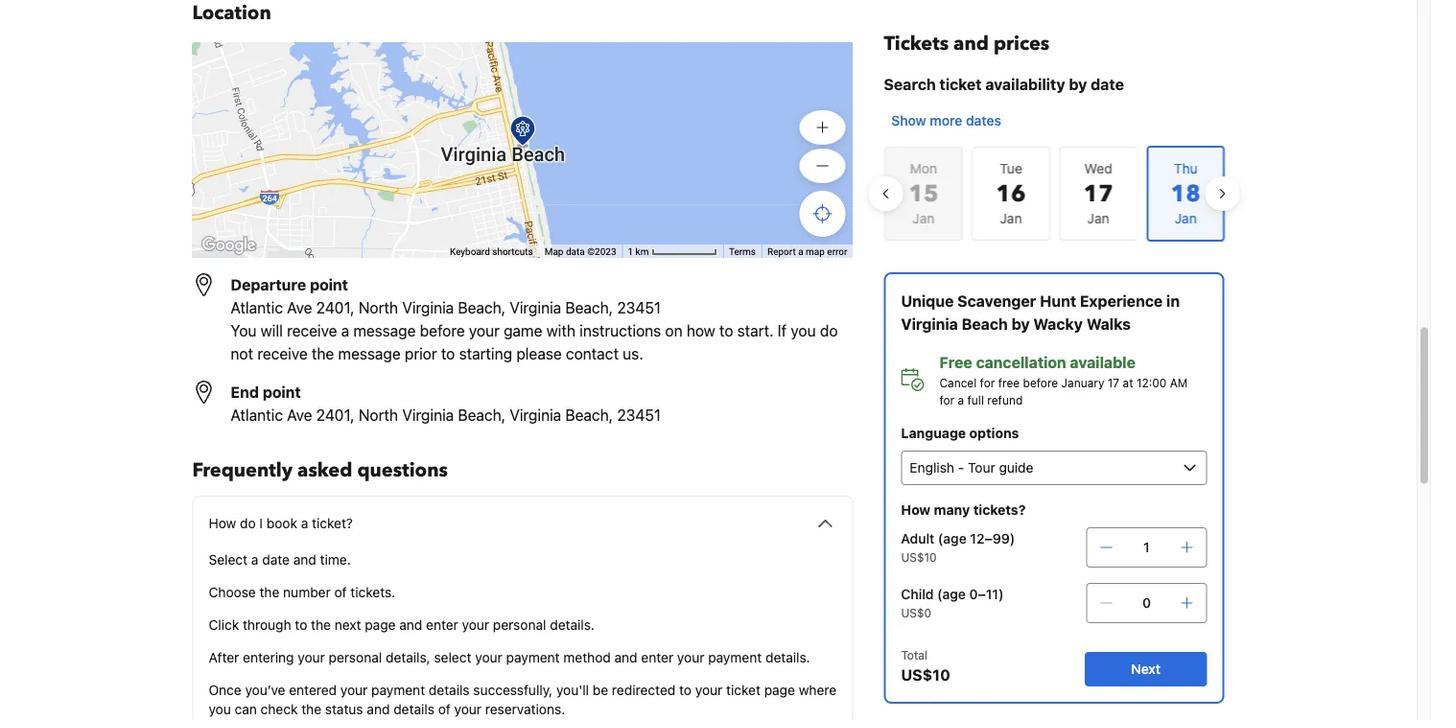 Task type: locate. For each thing, give the bounding box(es) containing it.
1 for 1 km
[[628, 246, 634, 258]]

jan down 16
[[1000, 211, 1022, 226]]

0 horizontal spatial how
[[209, 516, 236, 532]]

1 vertical spatial details
[[394, 702, 435, 718]]

cancel
[[940, 376, 977, 390]]

beach, up with
[[566, 299, 613, 317]]

2401, inside departure point atlantic ave 2401, north virginia beach, virginia beach, 23451 you will receive a message before your game with instructions on how to start. if you do not receive the message prior to starting please contact us.
[[316, 299, 355, 317]]

0 horizontal spatial date
[[262, 552, 290, 568]]

1 vertical spatial 1
[[1144, 540, 1151, 556]]

1 vertical spatial ave
[[287, 406, 312, 425]]

receive
[[287, 322, 337, 340], [258, 345, 308, 363]]

23451 down us.
[[617, 406, 661, 425]]

ticket inside once you've entered your payment details successfully, you'll be redirected to your ticket page where you can check the status and details of your reservations.
[[727, 683, 761, 699]]

1 vertical spatial enter
[[642, 650, 674, 666]]

1 left km
[[628, 246, 634, 258]]

1 vertical spatial point
[[263, 383, 301, 402]]

and left time.
[[293, 552, 317, 568]]

receive right the will
[[287, 322, 337, 340]]

1 vertical spatial date
[[262, 552, 290, 568]]

a inside free cancellation available cancel for free before january 17 at 12:00 am for a full refund
[[958, 393, 965, 407]]

us.
[[623, 345, 644, 363]]

a right book
[[301, 516, 308, 532]]

1 horizontal spatial do
[[820, 322, 838, 340]]

how inside dropdown button
[[209, 516, 236, 532]]

before up prior at the left
[[420, 322, 465, 340]]

how
[[687, 322, 716, 340]]

1 horizontal spatial how
[[902, 502, 931, 518]]

if
[[778, 322, 787, 340]]

ticket left where
[[727, 683, 761, 699]]

beach,
[[458, 299, 506, 317], [566, 299, 613, 317], [458, 406, 506, 425], [566, 406, 613, 425]]

1 up '0'
[[1144, 540, 1151, 556]]

ticket up 'show more dates'
[[940, 75, 982, 94]]

©2023
[[588, 246, 617, 258]]

how up select
[[209, 516, 236, 532]]

1 vertical spatial personal
[[329, 650, 382, 666]]

receive down the will
[[258, 345, 308, 363]]

2401, inside end point atlantic ave 2401, north virginia beach, virginia beach, 23451
[[316, 406, 355, 425]]

ave for departure
[[287, 299, 312, 317]]

details down select
[[429, 683, 470, 699]]

atlantic inside departure point atlantic ave 2401, north virginia beach, virginia beach, 23451 you will receive a message before your game with instructions on how to start. if you do not receive the message prior to starting please contact us.
[[231, 299, 283, 317]]

next
[[1132, 662, 1161, 678]]

asked
[[298, 458, 353, 484]]

for down cancel
[[940, 393, 955, 407]]

ticket
[[940, 75, 982, 94], [727, 683, 761, 699]]

by
[[1069, 75, 1088, 94], [1012, 315, 1030, 334]]

(age down many
[[939, 531, 967, 547]]

virginia up prior at the left
[[402, 299, 454, 317]]

1 vertical spatial north
[[359, 406, 398, 425]]

0 horizontal spatial of
[[334, 585, 347, 601]]

1 vertical spatial atlantic
[[231, 406, 283, 425]]

for
[[980, 376, 996, 390], [940, 393, 955, 407]]

you down once
[[209, 702, 231, 718]]

and up redirected
[[615, 650, 638, 666]]

choose
[[209, 585, 256, 601]]

method
[[564, 650, 611, 666]]

atlantic
[[231, 299, 283, 317], [231, 406, 283, 425]]

0 horizontal spatial do
[[240, 516, 256, 532]]

1 horizontal spatial date
[[1091, 75, 1125, 94]]

scavenger
[[958, 292, 1037, 310]]

km
[[636, 246, 649, 258]]

2 us$10 from the top
[[902, 667, 951, 685]]

0 horizontal spatial by
[[1012, 315, 1030, 334]]

to
[[720, 322, 734, 340], [441, 345, 455, 363], [295, 618, 307, 633], [680, 683, 692, 699]]

do inside departure point atlantic ave 2401, north virginia beach, virginia beach, 23451 you will receive a message before your game with instructions on how to start. if you do not receive the message prior to starting please contact us.
[[820, 322, 838, 340]]

not
[[231, 345, 254, 363]]

23451 for departure point atlantic ave 2401, north virginia beach, virginia beach, 23451 you will receive a message before your game with instructions on how to start. if you do not receive the message prior to starting please contact us.
[[617, 299, 661, 317]]

0 vertical spatial details
[[429, 683, 470, 699]]

jan down 15
[[913, 211, 935, 226]]

atlantic for departure
[[231, 299, 283, 317]]

17 left the at
[[1108, 376, 1120, 390]]

0 vertical spatial before
[[420, 322, 465, 340]]

a left full
[[958, 393, 965, 407]]

ave up frequently asked questions
[[287, 406, 312, 425]]

i
[[260, 516, 263, 532]]

virginia down please
[[510, 406, 562, 425]]

by down scavenger
[[1012, 315, 1030, 334]]

ave for end
[[287, 406, 312, 425]]

0 vertical spatial 2401,
[[316, 299, 355, 317]]

of
[[334, 585, 347, 601], [438, 702, 451, 718]]

message left prior at the left
[[338, 345, 401, 363]]

details. up method
[[550, 618, 595, 633]]

you
[[231, 322, 257, 340]]

2 ave from the top
[[287, 406, 312, 425]]

0 vertical spatial you
[[791, 322, 816, 340]]

0 vertical spatial 1
[[628, 246, 634, 258]]

terms link
[[729, 246, 756, 258]]

1 vertical spatial you
[[209, 702, 231, 718]]

0 vertical spatial us$10
[[902, 551, 937, 564]]

0 horizontal spatial payment
[[372, 683, 425, 699]]

how for how do i book a ticket?
[[209, 516, 236, 532]]

atlantic down end
[[231, 406, 283, 425]]

17 down "wed"
[[1084, 178, 1113, 210]]

jan inside mon 15 jan
[[913, 211, 935, 226]]

us$0
[[902, 607, 932, 620]]

a left map
[[799, 246, 804, 258]]

1 vertical spatial for
[[940, 393, 955, 407]]

1 vertical spatial page
[[765, 683, 796, 699]]

17 inside region
[[1084, 178, 1113, 210]]

north for departure
[[359, 299, 398, 317]]

1 vertical spatial of
[[438, 702, 451, 718]]

the inside departure point atlantic ave 2401, north virginia beach, virginia beach, 23451 you will receive a message before your game with instructions on how to start. if you do not receive the message prior to starting please contact us.
[[312, 345, 334, 363]]

jan inside the tue 16 jan
[[1000, 211, 1022, 226]]

2 atlantic from the top
[[231, 406, 283, 425]]

map
[[806, 246, 825, 258]]

point inside departure point atlantic ave 2401, north virginia beach, virginia beach, 23451 you will receive a message before your game with instructions on how to start. if you do not receive the message prior to starting please contact us.
[[310, 276, 348, 294]]

a right select
[[251, 552, 259, 568]]

1 vertical spatial 2401,
[[316, 406, 355, 425]]

how up adult
[[902, 502, 931, 518]]

atlantic inside end point atlantic ave 2401, north virginia beach, virginia beach, 23451
[[231, 406, 283, 425]]

0 vertical spatial ticket
[[940, 75, 982, 94]]

instructions
[[580, 322, 662, 340]]

1 vertical spatial us$10
[[902, 667, 951, 685]]

north inside end point atlantic ave 2401, north virginia beach, virginia beach, 23451
[[359, 406, 398, 425]]

enter
[[426, 618, 459, 633], [642, 650, 674, 666]]

payment inside once you've entered your payment details successfully, you'll be redirected to your ticket page where you can check the status and details of your reservations.
[[372, 683, 425, 699]]

of left the tickets.
[[334, 585, 347, 601]]

select a date and time.
[[209, 552, 351, 568]]

payment
[[506, 650, 560, 666], [709, 650, 762, 666], [372, 683, 425, 699]]

location
[[192, 0, 271, 26]]

(age inside adult (age 12–99) us$10
[[939, 531, 967, 547]]

date right "availability" on the right
[[1091, 75, 1125, 94]]

enter up redirected
[[642, 650, 674, 666]]

to right redirected
[[680, 683, 692, 699]]

0 vertical spatial page
[[365, 618, 396, 633]]

report a map error link
[[768, 246, 848, 258]]

time.
[[320, 552, 351, 568]]

ave down departure
[[287, 299, 312, 317]]

2 jan from the left
[[1000, 211, 1022, 226]]

report
[[768, 246, 796, 258]]

personal down 'next'
[[329, 650, 382, 666]]

language
[[902, 426, 967, 441]]

date
[[1091, 75, 1125, 94], [262, 552, 290, 568]]

0 vertical spatial north
[[359, 299, 398, 317]]

15
[[909, 178, 939, 210]]

1 horizontal spatial 1
[[1144, 540, 1151, 556]]

and right status
[[367, 702, 390, 718]]

wed
[[1085, 161, 1112, 177]]

0 horizontal spatial ticket
[[727, 683, 761, 699]]

1 horizontal spatial personal
[[493, 618, 547, 633]]

0 vertical spatial date
[[1091, 75, 1125, 94]]

1 inside button
[[628, 246, 634, 258]]

0 vertical spatial message
[[353, 322, 416, 340]]

end
[[231, 383, 259, 402]]

beach, down the starting
[[458, 406, 506, 425]]

the left 'next'
[[311, 618, 331, 633]]

1 horizontal spatial page
[[765, 683, 796, 699]]

the right not
[[312, 345, 334, 363]]

0 horizontal spatial point
[[263, 383, 301, 402]]

google image
[[197, 233, 261, 258]]

1 (age from the top
[[939, 531, 967, 547]]

error
[[828, 246, 848, 258]]

next button
[[1085, 653, 1208, 687]]

16
[[996, 178, 1026, 210]]

0 horizontal spatial 1
[[628, 246, 634, 258]]

1 vertical spatial 17
[[1108, 376, 1120, 390]]

once you've entered your payment details successfully, you'll be redirected to your ticket page where you can check the status and details of your reservations.
[[209, 683, 837, 718]]

you've
[[245, 683, 286, 699]]

virginia
[[402, 299, 454, 317], [510, 299, 562, 317], [902, 315, 959, 334], [402, 406, 454, 425], [510, 406, 562, 425]]

0 vertical spatial by
[[1069, 75, 1088, 94]]

us$10 down adult
[[902, 551, 937, 564]]

2 2401, from the top
[[316, 406, 355, 425]]

prior
[[405, 345, 437, 363]]

do right the if
[[820, 322, 838, 340]]

the down entered
[[302, 702, 322, 718]]

1 us$10 from the top
[[902, 551, 937, 564]]

details. up where
[[766, 650, 811, 666]]

1 vertical spatial message
[[338, 345, 401, 363]]

you
[[791, 322, 816, 340], [209, 702, 231, 718]]

1 jan from the left
[[913, 211, 935, 226]]

0 horizontal spatial details.
[[550, 618, 595, 633]]

0 vertical spatial atlantic
[[231, 299, 283, 317]]

free cancellation available cancel for free before january 17 at 12:00 am for a full refund
[[940, 354, 1188, 407]]

2 (age from the top
[[938, 587, 966, 603]]

tickets.
[[351, 585, 396, 601]]

1 vertical spatial before
[[1024, 376, 1059, 390]]

how many tickets?
[[902, 502, 1026, 518]]

2 north from the top
[[359, 406, 398, 425]]

a inside departure point atlantic ave 2401, north virginia beach, virginia beach, 23451 you will receive a message before your game with instructions on how to start. if you do not receive the message prior to starting please contact us.
[[341, 322, 349, 340]]

17
[[1084, 178, 1113, 210], [1108, 376, 1120, 390]]

personal up after entering your personal details, select your payment method and enter your payment details.
[[493, 618, 547, 633]]

0 vertical spatial ave
[[287, 299, 312, 317]]

0 vertical spatial point
[[310, 276, 348, 294]]

1
[[628, 246, 634, 258], [1144, 540, 1151, 556]]

1 2401, from the top
[[316, 299, 355, 317]]

1 vertical spatial details.
[[766, 650, 811, 666]]

0 horizontal spatial you
[[209, 702, 231, 718]]

2 horizontal spatial payment
[[709, 650, 762, 666]]

enter up select
[[426, 618, 459, 633]]

(age inside child (age 0–11) us$0
[[938, 587, 966, 603]]

do left i
[[240, 516, 256, 532]]

1 horizontal spatial jan
[[1000, 211, 1022, 226]]

page left where
[[765, 683, 796, 699]]

virginia down unique
[[902, 315, 959, 334]]

0 horizontal spatial before
[[420, 322, 465, 340]]

1 ave from the top
[[287, 299, 312, 317]]

a inside 'element'
[[251, 552, 259, 568]]

1 vertical spatial do
[[240, 516, 256, 532]]

1 atlantic from the top
[[231, 299, 283, 317]]

1 horizontal spatial payment
[[506, 650, 560, 666]]

how do i book a ticket? element
[[209, 536, 837, 721]]

end point atlantic ave 2401, north virginia beach, virginia beach, 23451
[[231, 383, 661, 425]]

on
[[666, 322, 683, 340]]

point right end
[[263, 383, 301, 402]]

23451 up instructions
[[617, 299, 661, 317]]

1 vertical spatial 23451
[[617, 406, 661, 425]]

1 for 1
[[1144, 540, 1151, 556]]

do
[[820, 322, 838, 340], [240, 516, 256, 532]]

1 vertical spatial (age
[[938, 587, 966, 603]]

1 vertical spatial by
[[1012, 315, 1030, 334]]

how do i book a ticket? button
[[209, 512, 837, 536]]

message up prior at the left
[[353, 322, 416, 340]]

by right "availability" on the right
[[1069, 75, 1088, 94]]

page right 'next'
[[365, 618, 396, 633]]

unique scavenger hunt experience in virginia beach by wacky walks
[[902, 292, 1180, 334]]

ave inside end point atlantic ave 2401, north virginia beach, virginia beach, 23451
[[287, 406, 312, 425]]

search
[[884, 75, 936, 94]]

the up through
[[260, 585, 280, 601]]

for up full
[[980, 376, 996, 390]]

you inside departure point atlantic ave 2401, north virginia beach, virginia beach, 23451 you will receive a message before your game with instructions on how to start. if you do not receive the message prior to starting please contact us.
[[791, 322, 816, 340]]

1 horizontal spatial point
[[310, 276, 348, 294]]

1 23451 from the top
[[617, 299, 661, 317]]

ave inside departure point atlantic ave 2401, north virginia beach, virginia beach, 23451 you will receive a message before your game with instructions on how to start. if you do not receive the message prior to starting please contact us.
[[287, 299, 312, 317]]

point right departure
[[310, 276, 348, 294]]

0 vertical spatial enter
[[426, 618, 459, 633]]

0 horizontal spatial enter
[[426, 618, 459, 633]]

atlantic down departure
[[231, 299, 283, 317]]

0 horizontal spatial jan
[[913, 211, 935, 226]]

1 horizontal spatial you
[[791, 322, 816, 340]]

us$10
[[902, 551, 937, 564], [902, 667, 951, 685]]

point for departure
[[310, 276, 348, 294]]

ticket?
[[312, 516, 353, 532]]

region
[[869, 138, 1240, 250]]

before down "cancellation"
[[1024, 376, 1059, 390]]

details down details, on the bottom of page
[[394, 702, 435, 718]]

you'll
[[557, 683, 589, 699]]

23451 inside end point atlantic ave 2401, north virginia beach, virginia beach, 23451
[[617, 406, 661, 425]]

jan down "wed"
[[1088, 211, 1110, 226]]

north inside departure point atlantic ave 2401, north virginia beach, virginia beach, 23451 you will receive a message before your game with instructions on how to start. if you do not receive the message prior to starting please contact us.
[[359, 299, 398, 317]]

north for end
[[359, 406, 398, 425]]

2 horizontal spatial jan
[[1088, 211, 1110, 226]]

am
[[1171, 376, 1188, 390]]

cancellation
[[977, 354, 1067, 372]]

2 23451 from the top
[[617, 406, 661, 425]]

tickets
[[884, 31, 949, 57]]

a right the will
[[341, 322, 349, 340]]

terms
[[729, 246, 756, 258]]

virginia inside unique scavenger hunt experience in virginia beach by wacky walks
[[902, 315, 959, 334]]

jan inside "wed 17 jan"
[[1088, 211, 1110, 226]]

0 vertical spatial 17
[[1084, 178, 1113, 210]]

23451 inside departure point atlantic ave 2401, north virginia beach, virginia beach, 23451 you will receive a message before your game with instructions on how to start. if you do not receive the message prior to starting please contact us.
[[617, 299, 661, 317]]

3 jan from the left
[[1088, 211, 1110, 226]]

date down how do i book a ticket?
[[262, 552, 290, 568]]

availability
[[986, 75, 1066, 94]]

north
[[359, 299, 398, 317], [359, 406, 398, 425]]

you right the if
[[791, 322, 816, 340]]

1 vertical spatial ticket
[[727, 683, 761, 699]]

region containing 15
[[869, 138, 1240, 250]]

jan for 15
[[913, 211, 935, 226]]

0 vertical spatial (age
[[939, 531, 967, 547]]

1 horizontal spatial ticket
[[940, 75, 982, 94]]

0 vertical spatial for
[[980, 376, 996, 390]]

after
[[209, 650, 239, 666]]

2401, for end
[[316, 406, 355, 425]]

1 horizontal spatial details.
[[766, 650, 811, 666]]

0 vertical spatial 23451
[[617, 299, 661, 317]]

you inside once you've entered your payment details successfully, you'll be redirected to your ticket page where you can check the status and details of your reservations.
[[209, 702, 231, 718]]

frequently asked questions
[[192, 458, 448, 484]]

us$10 down the total on the right of page
[[902, 667, 951, 685]]

1 north from the top
[[359, 299, 398, 317]]

keyboard shortcuts
[[450, 246, 533, 258]]

(age right child
[[938, 587, 966, 603]]

of down select
[[438, 702, 451, 718]]

click
[[209, 618, 239, 633]]

point inside end point atlantic ave 2401, north virginia beach, virginia beach, 23451
[[263, 383, 301, 402]]

1 horizontal spatial of
[[438, 702, 451, 718]]

to right prior at the left
[[441, 345, 455, 363]]

0 vertical spatial do
[[820, 322, 838, 340]]

tickets?
[[974, 502, 1026, 518]]

details.
[[550, 618, 595, 633], [766, 650, 811, 666]]

many
[[934, 502, 971, 518]]

1 horizontal spatial before
[[1024, 376, 1059, 390]]



Task type: vqa. For each thing, say whether or not it's contained in the screenshot.
"date" within 'How do I book a ticket?' "ELEMENT"
yes



Task type: describe. For each thing, give the bounding box(es) containing it.
before inside free cancellation available cancel for free before january 17 at 12:00 am for a full refund
[[1024, 376, 1059, 390]]

choose the number of tickets.
[[209, 585, 396, 601]]

jan for 17
[[1088, 211, 1110, 226]]

your inside departure point atlantic ave 2401, north virginia beach, virginia beach, 23451 you will receive a message before your game with instructions on how to start. if you do not receive the message prior to starting please contact us.
[[469, 322, 500, 340]]

search ticket availability by date
[[884, 75, 1125, 94]]

(age for child
[[938, 587, 966, 603]]

1 horizontal spatial for
[[980, 376, 996, 390]]

1 horizontal spatial enter
[[642, 650, 674, 666]]

to inside once you've entered your payment details successfully, you'll be redirected to your ticket page where you can check the status and details of your reservations.
[[680, 683, 692, 699]]

and left prices
[[954, 31, 989, 57]]

0 vertical spatial of
[[334, 585, 347, 601]]

jan for 16
[[1000, 211, 1022, 226]]

unique
[[902, 292, 954, 310]]

once
[[209, 683, 242, 699]]

0
[[1143, 596, 1152, 611]]

0 vertical spatial details.
[[550, 618, 595, 633]]

page inside once you've entered your payment details successfully, you'll be redirected to your ticket page where you can check the status and details of your reservations.
[[765, 683, 796, 699]]

data
[[566, 246, 585, 258]]

language options
[[902, 426, 1020, 441]]

and up details, on the bottom of page
[[400, 618, 423, 633]]

tickets and prices
[[884, 31, 1050, 57]]

us$10 inside adult (age 12–99) us$10
[[902, 551, 937, 564]]

virginia up game
[[510, 299, 562, 317]]

tue 16 jan
[[996, 161, 1026, 226]]

shortcuts
[[493, 246, 533, 258]]

1 vertical spatial receive
[[258, 345, 308, 363]]

2401, for departure
[[316, 299, 355, 317]]

child (age 0–11) us$0
[[902, 587, 1004, 620]]

experience
[[1081, 292, 1163, 310]]

to right how
[[720, 322, 734, 340]]

and inside once you've entered your payment details successfully, you'll be redirected to your ticket page where you can check the status and details of your reservations.
[[367, 702, 390, 718]]

12:00
[[1137, 376, 1167, 390]]

date inside how do i book a ticket? 'element'
[[262, 552, 290, 568]]

can
[[235, 702, 257, 718]]

1 horizontal spatial by
[[1069, 75, 1088, 94]]

details,
[[386, 650, 431, 666]]

select
[[434, 650, 472, 666]]

beach, up the starting
[[458, 299, 506, 317]]

please
[[517, 345, 562, 363]]

total us$10
[[902, 649, 951, 685]]

0 horizontal spatial personal
[[329, 650, 382, 666]]

dates
[[966, 113, 1002, 129]]

0 horizontal spatial for
[[940, 393, 955, 407]]

more
[[930, 113, 963, 129]]

in
[[1167, 292, 1180, 310]]

(age for adult
[[939, 531, 967, 547]]

prices
[[994, 31, 1050, 57]]

book
[[267, 516, 297, 532]]

contact
[[566, 345, 619, 363]]

january
[[1062, 376, 1105, 390]]

of inside once you've entered your payment details successfully, you'll be redirected to your ticket page where you can check the status and details of your reservations.
[[438, 702, 451, 718]]

do inside dropdown button
[[240, 516, 256, 532]]

hunt
[[1040, 292, 1077, 310]]

tue
[[1000, 161, 1022, 177]]

successfully,
[[474, 683, 553, 699]]

free
[[999, 376, 1020, 390]]

adult (age 12–99) us$10
[[902, 531, 1016, 564]]

redirected
[[612, 683, 676, 699]]

start.
[[738, 322, 774, 340]]

starting
[[459, 345, 513, 363]]

0 horizontal spatial page
[[365, 618, 396, 633]]

point for end
[[263, 383, 301, 402]]

the inside once you've entered your payment details successfully, you'll be redirected to your ticket page where you can check the status and details of your reservations.
[[302, 702, 322, 718]]

status
[[325, 702, 363, 718]]

number
[[283, 585, 331, 601]]

adult
[[902, 531, 935, 547]]

mon 15 jan
[[909, 161, 939, 226]]

reservations.
[[485, 702, 565, 718]]

1 km button
[[622, 245, 724, 259]]

frequently
[[192, 458, 293, 484]]

child
[[902, 587, 934, 603]]

a inside dropdown button
[[301, 516, 308, 532]]

through
[[243, 618, 291, 633]]

where
[[799, 683, 837, 699]]

be
[[593, 683, 609, 699]]

atlantic for end
[[231, 406, 283, 425]]

wed 17 jan
[[1084, 161, 1113, 226]]

map
[[545, 246, 564, 258]]

0 vertical spatial receive
[[287, 322, 337, 340]]

show more dates
[[892, 113, 1002, 129]]

after entering your personal details, select your payment method and enter your payment details.
[[209, 650, 811, 666]]

at
[[1123, 376, 1134, 390]]

walks
[[1087, 315, 1131, 334]]

0 vertical spatial personal
[[493, 618, 547, 633]]

show
[[892, 113, 927, 129]]

report a map error
[[768, 246, 848, 258]]

refund
[[988, 393, 1023, 407]]

beach, down contact
[[566, 406, 613, 425]]

full
[[968, 393, 985, 407]]

23451 for end point atlantic ave 2401, north virginia beach, virginia beach, 23451
[[617, 406, 661, 425]]

to down choose the number of tickets.
[[295, 618, 307, 633]]

17 inside free cancellation available cancel for free before january 17 at 12:00 am for a full refund
[[1108, 376, 1120, 390]]

game
[[504, 322, 543, 340]]

departure point atlantic ave 2401, north virginia beach, virginia beach, 23451 you will receive a message before your game with instructions on how to start. if you do not receive the message prior to starting please contact us.
[[231, 276, 838, 363]]

will
[[261, 322, 283, 340]]

12–99)
[[971, 531, 1016, 547]]

map region
[[0, 0, 982, 451]]

0–11)
[[970, 587, 1004, 603]]

keyboard
[[450, 246, 490, 258]]

by inside unique scavenger hunt experience in virginia beach by wacky walks
[[1012, 315, 1030, 334]]

virginia up questions
[[402, 406, 454, 425]]

1 km
[[628, 246, 652, 258]]

total
[[902, 649, 928, 662]]

how for how many tickets?
[[902, 502, 931, 518]]

keyboard shortcuts button
[[450, 245, 533, 259]]

show more dates button
[[884, 104, 1010, 138]]

before inside departure point atlantic ave 2401, north virginia beach, virginia beach, 23451 you will receive a message before your game with instructions on how to start. if you do not receive the message prior to starting please contact us.
[[420, 322, 465, 340]]

with
[[547, 322, 576, 340]]

entering
[[243, 650, 294, 666]]



